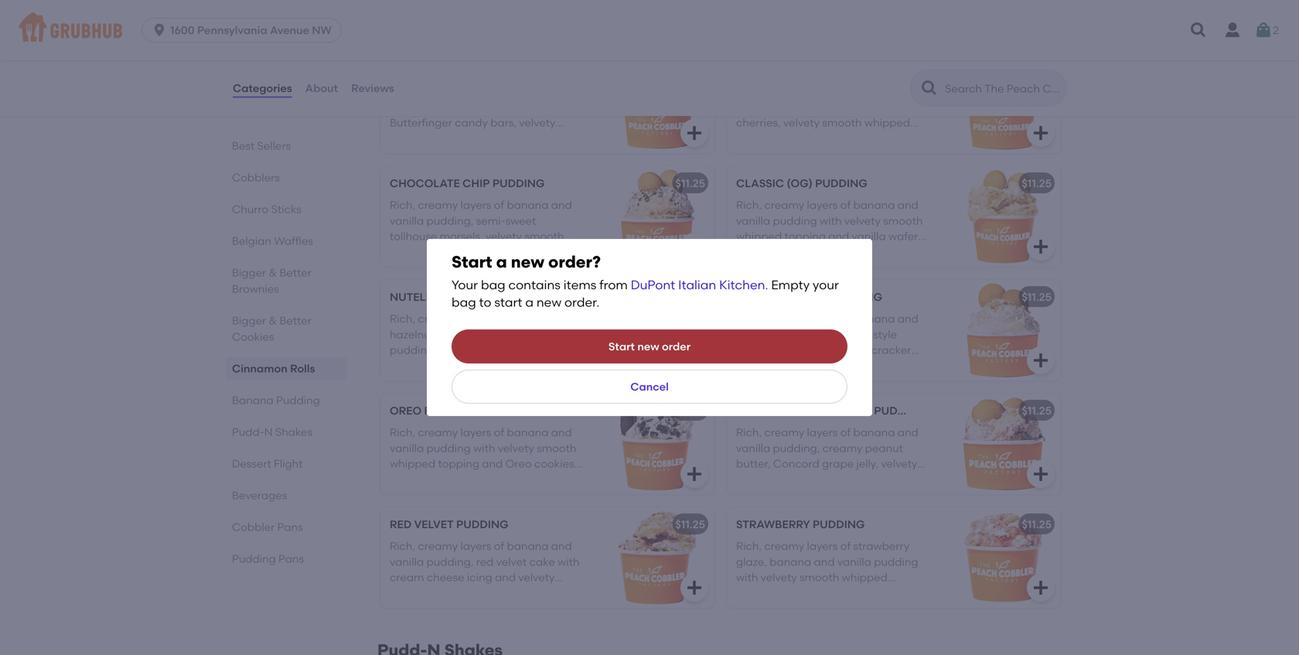 Task type: locate. For each thing, give the bounding box(es) containing it.
strawberry
[[736, 518, 810, 531]]

0 vertical spatial topped
[[736, 261, 776, 274]]

1 horizontal spatial bag
[[481, 277, 506, 292]]

of inside rich, creamy layers of banana and vanilla pudding with velvety smooth whipped topping and vanilla wafers. just like grandma used to make. topped with crushed vanilla wafers
[[841, 199, 851, 212]]

1 vertical spatial used
[[489, 473, 514, 486]]

topping inside "rich, creamy layers of banana and vanilla pudding with velvety smooth whipped topping and oreo cookies. just like grandma used to make. topped with crushed oreos."
[[438, 457, 480, 470]]

better inside bigger & better cookies
[[280, 314, 312, 327]]

1 vertical spatial pans
[[279, 552, 304, 565]]

0 horizontal spatial make.
[[530, 473, 562, 486]]

0 vertical spatial crushed
[[804, 261, 846, 274]]

1 horizontal spatial grandma
[[781, 246, 832, 259]]

0 vertical spatial layers
[[807, 199, 838, 212]]

0 horizontal spatial like
[[415, 473, 432, 486]]

creamy inside "rich, creamy layers of banana and vanilla pudding with velvety smooth whipped topping and oreo cookies. just like grandma used to make. topped with crushed oreos."
[[418, 426, 458, 439]]

of inside "rich, creamy layers of banana and vanilla pudding with velvety smooth whipped topping and oreo cookies. just like grandma used to make. topped with crushed oreos."
[[494, 426, 504, 439]]

make. for cookies.
[[530, 473, 562, 486]]

search icon image
[[921, 79, 939, 97]]

0 horizontal spatial just
[[390, 473, 412, 486]]

grandma up red velvet pudding
[[435, 473, 486, 486]]

a down the contains
[[526, 295, 534, 310]]

make. up wafers
[[876, 246, 909, 259]]

$11.25 for strawberry pudding
[[1022, 518, 1052, 531]]

italian
[[678, 277, 716, 292]]

cobbler pans
[[232, 521, 303, 534]]

grandma inside "rich, creamy layers of banana and vanilla pudding with velvety smooth whipped topping and oreo cookies. just like grandma used to make. topped with crushed oreos."
[[435, 473, 486, 486]]

& up cookies
[[269, 314, 277, 327]]

topped for rich, creamy layers of banana and vanilla pudding with velvety smooth whipped topping and vanilla wafers. just like grandma used to make. topped with crushed vanilla wafers
[[736, 261, 776, 274]]

1 horizontal spatial start
[[609, 340, 635, 353]]

make.
[[876, 246, 909, 259], [530, 473, 562, 486]]

pudding
[[773, 214, 817, 227], [427, 442, 471, 455]]

banana
[[854, 199, 895, 212], [507, 426, 549, 439]]

crushed left oreos.
[[457, 489, 499, 502]]

banana
[[232, 394, 274, 407]]

0 horizontal spatial smooth
[[537, 442, 577, 455]]

new down the contains
[[537, 295, 562, 310]]

rich, inside "rich, creamy layers of banana and vanilla pudding with velvety smooth whipped topping and oreo cookies. just like grandma used to make. topped with crushed oreos."
[[390, 426, 415, 439]]

svg image for cherry swirl pudding
[[1032, 124, 1050, 142]]

pudding right "chip"
[[493, 177, 545, 190]]

topping inside rich, creamy layers of banana and vanilla pudding with velvety smooth whipped topping and vanilla wafers. just like grandma used to make. topped with crushed vanilla wafers
[[785, 230, 826, 243]]

whipped for rich, creamy layers of banana and vanilla pudding with velvety smooth whipped topping and oreo cookies. just like grandma used to make. topped with crushed oreos.
[[390, 457, 436, 470]]

1 vertical spatial new
[[537, 295, 562, 310]]

nutella pudding image
[[599, 280, 715, 380]]

topping
[[785, 230, 826, 243], [438, 457, 480, 470]]

0 vertical spatial a
[[496, 252, 507, 272]]

start a new order?
[[452, 252, 601, 272]]

1 vertical spatial bigger
[[232, 314, 266, 327]]

1 vertical spatial velvety
[[498, 442, 534, 455]]

1 horizontal spatial like
[[761, 246, 779, 259]]

smooth inside "rich, creamy layers of banana and vanilla pudding with velvety smooth whipped topping and oreo cookies. just like grandma used to make. topped with crushed oreos."
[[537, 442, 577, 455]]

vanilla
[[736, 214, 771, 227], [852, 230, 886, 243], [848, 261, 883, 274], [390, 442, 424, 455]]

svg image for nutella pudding
[[685, 351, 704, 370]]

layers down oreo pudding
[[461, 426, 491, 439]]

2 vertical spatial &
[[829, 404, 838, 417]]

smooth up wafers.
[[884, 214, 923, 227]]

waffles
[[274, 234, 313, 248]]

0 vertical spatial pudding
[[773, 214, 817, 227]]

banana up wafers.
[[854, 199, 895, 212]]

cookies
[[232, 330, 274, 343]]

from
[[600, 277, 628, 292]]

&
[[269, 266, 277, 279], [269, 314, 277, 327], [829, 404, 838, 417]]

topped inside "rich, creamy layers of banana and vanilla pudding with velvety smooth whipped topping and oreo cookies. just like grandma used to make. topped with crushed oreos."
[[390, 489, 430, 502]]

wafers.
[[889, 230, 926, 243]]

topped up the .
[[736, 261, 776, 274]]

better down the waffles at the left top of the page
[[280, 266, 312, 279]]

0 horizontal spatial topped
[[390, 489, 430, 502]]

& for brownies
[[269, 266, 277, 279]]

butter
[[784, 404, 827, 417]]

2 horizontal spatial to
[[863, 246, 874, 259]]

0 horizontal spatial rich,
[[390, 426, 415, 439]]

2 better from the top
[[280, 314, 312, 327]]

grandma inside rich, creamy layers of banana and vanilla pudding with velvety smooth whipped topping and vanilla wafers. just like grandma used to make. topped with crushed vanilla wafers
[[781, 246, 832, 259]]

0 horizontal spatial grandma
[[435, 473, 486, 486]]

and up your
[[829, 230, 850, 243]]

crushed
[[804, 261, 846, 274], [457, 489, 499, 502]]

just inside rich, creamy layers of banana and vanilla pudding with velvety smooth whipped topping and vanilla wafers. just like grandma used to make. topped with crushed vanilla wafers
[[736, 246, 759, 259]]

just
[[736, 246, 759, 259], [390, 473, 412, 486]]

0 vertical spatial grandma
[[781, 246, 832, 259]]

1 vertical spatial topping
[[438, 457, 480, 470]]

svg image
[[1190, 21, 1208, 39], [1032, 237, 1050, 256], [685, 351, 704, 370], [1032, 578, 1050, 597]]

of up oreos.
[[494, 426, 504, 439]]

belgian waffles
[[232, 234, 313, 248]]

svg image inside 1600 pennsylvania avenue nw button
[[152, 22, 167, 38]]

1 horizontal spatial used
[[835, 246, 860, 259]]

1 horizontal spatial just
[[736, 246, 759, 259]]

like up "velvet"
[[415, 473, 432, 486]]

bigger for bigger & better brownies
[[232, 266, 266, 279]]

whipped up the .
[[736, 230, 782, 243]]

make. inside rich, creamy layers of banana and vanilla pudding with velvety smooth whipped topping and vanilla wafers. just like grandma used to make. topped with crushed vanilla wafers
[[876, 246, 909, 259]]

to left the start in the top left of the page
[[479, 295, 492, 310]]

svg image for ny cheesecake pudding
[[1032, 351, 1050, 370]]

to up oreos.
[[516, 473, 527, 486]]

0 vertical spatial banana
[[854, 199, 895, 212]]

0 vertical spatial used
[[835, 246, 860, 259]]

0 vertical spatial pudding
[[276, 394, 320, 407]]

1 horizontal spatial crushed
[[804, 261, 846, 274]]

1 horizontal spatial to
[[516, 473, 527, 486]]

1 better from the top
[[280, 266, 312, 279]]

ny
[[736, 290, 752, 303]]

creamy
[[765, 199, 805, 212], [418, 426, 458, 439]]

1 horizontal spatial a
[[526, 295, 534, 310]]

creamy down (og) at right top
[[765, 199, 805, 212]]

banana up 'oreo'
[[507, 426, 549, 439]]

0 horizontal spatial crushed
[[457, 489, 499, 502]]

layers down classic (og) pudding
[[807, 199, 838, 212]]

crushed for vanilla
[[804, 261, 846, 274]]

vanilla inside "rich, creamy layers of banana and vanilla pudding with velvety smooth whipped topping and oreo cookies. just like grandma used to make. topped with crushed oreos."
[[390, 442, 424, 455]]

$11.25
[[676, 63, 705, 76], [1022, 63, 1052, 76], [676, 177, 705, 190], [1022, 177, 1052, 190], [676, 290, 705, 303], [1022, 290, 1052, 303], [676, 404, 705, 417], [1022, 404, 1052, 417], [676, 518, 705, 531], [1022, 518, 1052, 531]]

new left order
[[638, 340, 660, 353]]

0 vertical spatial start
[[452, 252, 492, 272]]

make. inside "rich, creamy layers of banana and vanilla pudding with velvety smooth whipped topping and oreo cookies. just like grandma used to make. topped with crushed oreos."
[[530, 473, 562, 486]]

smooth up cookies.
[[537, 442, 577, 455]]

pans down cobbler pans
[[279, 552, 304, 565]]

velvety up 'oreo'
[[498, 442, 534, 455]]

banana pudding
[[232, 394, 320, 407]]

0 vertical spatial of
[[841, 199, 851, 212]]

0 horizontal spatial of
[[494, 426, 504, 439]]

1 horizontal spatial topped
[[736, 261, 776, 274]]

pudding pans
[[232, 552, 304, 565]]

pudding right 'strawberry'
[[813, 518, 865, 531]]

whipped down the oreo
[[390, 457, 436, 470]]

rich, down classic
[[736, 199, 762, 212]]

1 vertical spatial to
[[479, 295, 492, 310]]

used up your
[[835, 246, 860, 259]]

0 vertical spatial make.
[[876, 246, 909, 259]]

whipped for rich, creamy layers of banana and vanilla pudding with velvety smooth whipped topping and vanilla wafers. just like grandma used to make. topped with crushed vanilla wafers
[[736, 230, 782, 243]]

topped inside rich, creamy layers of banana and vanilla pudding with velvety smooth whipped topping and vanilla wafers. just like grandma used to make. topped with crushed vanilla wafers
[[736, 261, 776, 274]]

cookies.
[[534, 457, 577, 470]]

svg image
[[1255, 21, 1273, 39], [152, 22, 167, 38], [685, 124, 704, 142], [1032, 124, 1050, 142], [685, 237, 704, 256], [1032, 351, 1050, 370], [685, 465, 704, 483], [1032, 465, 1050, 483], [685, 578, 704, 597]]

used inside rich, creamy layers of banana and vanilla pudding with velvety smooth whipped topping and vanilla wafers. just like grandma used to make. topped with crushed vanilla wafers
[[835, 246, 860, 259]]

0 vertical spatial bigger
[[232, 266, 266, 279]]

butterfinger pudding image
[[599, 52, 715, 153]]

0 vertical spatial topping
[[785, 230, 826, 243]]

cobblers
[[232, 171, 280, 184]]

nw
[[312, 24, 332, 37]]

pudding
[[476, 63, 528, 76], [821, 63, 873, 76], [493, 177, 545, 190], [815, 177, 868, 190], [443, 290, 495, 303], [830, 290, 883, 303], [424, 404, 477, 417], [874, 404, 927, 417], [456, 518, 509, 531], [813, 518, 865, 531]]

start new order
[[609, 340, 691, 353]]

1 vertical spatial like
[[415, 473, 432, 486]]

1 horizontal spatial rich,
[[736, 199, 762, 212]]

new
[[511, 252, 545, 272], [537, 295, 562, 310], [638, 340, 660, 353]]

cobbler
[[232, 521, 275, 534]]

to for oreo pudding
[[516, 473, 527, 486]]

vanilla down classic
[[736, 214, 771, 227]]

(og)
[[787, 177, 813, 190]]

1 bigger from the top
[[232, 266, 266, 279]]

rich, down the oreo
[[390, 426, 415, 439]]

0 vertical spatial whipped
[[736, 230, 782, 243]]

with up empty
[[779, 261, 801, 274]]

reviews
[[351, 81, 394, 95]]

0 vertical spatial creamy
[[765, 199, 805, 212]]

layers inside rich, creamy layers of banana and vanilla pudding with velvety smooth whipped topping and vanilla wafers. just like grandma used to make. topped with crushed vanilla wafers
[[807, 199, 838, 212]]

red
[[390, 518, 412, 531]]

just inside "rich, creamy layers of banana and vanilla pudding with velvety smooth whipped topping and oreo cookies. just like grandma used to make. topped with crushed oreos."
[[390, 473, 412, 486]]

banana for vanilla
[[854, 199, 895, 212]]

ny cheesecake pudding
[[736, 290, 883, 303]]

to for classic (og) pudding
[[863, 246, 874, 259]]

smooth for wafers.
[[884, 214, 923, 227]]

1 vertical spatial crushed
[[457, 489, 499, 502]]

0 horizontal spatial banana
[[507, 426, 549, 439]]

0 vertical spatial smooth
[[884, 214, 923, 227]]

better inside bigger & better brownies
[[280, 266, 312, 279]]

1600 pennsylvania avenue nw button
[[142, 18, 348, 43]]

1 vertical spatial of
[[494, 426, 504, 439]]

$11.25 for classic (og) pudding
[[1022, 177, 1052, 190]]

start up your
[[452, 252, 492, 272]]

just up kitchen at the top right
[[736, 246, 759, 259]]

pans for pudding pans
[[279, 552, 304, 565]]

pans
[[277, 521, 303, 534], [279, 552, 304, 565]]

0 vertical spatial rich,
[[736, 199, 762, 212]]

layers inside "rich, creamy layers of banana and vanilla pudding with velvety smooth whipped topping and oreo cookies. just like grandma used to make. topped with crushed oreos."
[[461, 426, 491, 439]]

bigger up brownies
[[232, 266, 266, 279]]

whipped
[[736, 230, 782, 243], [390, 457, 436, 470]]

rich,
[[736, 199, 762, 212], [390, 426, 415, 439]]

bigger & better cookies
[[232, 314, 312, 343]]

topping down oreo pudding
[[438, 457, 480, 470]]

a
[[496, 252, 507, 272], [526, 295, 534, 310]]

rich, inside rich, creamy layers of banana and vanilla pudding with velvety smooth whipped topping and vanilla wafers. just like grandma used to make. topped with crushed vanilla wafers
[[736, 199, 762, 212]]

start up cancel
[[609, 340, 635, 353]]

1 horizontal spatial of
[[841, 199, 851, 212]]

0 vertical spatial velvety
[[844, 214, 881, 227]]

vanilla down the oreo
[[390, 442, 424, 455]]

bag up the start in the top left of the page
[[481, 277, 506, 292]]

banana inside rich, creamy layers of banana and vanilla pudding with velvety smooth whipped topping and vanilla wafers. just like grandma used to make. topped with crushed vanilla wafers
[[854, 199, 895, 212]]

0 horizontal spatial used
[[489, 473, 514, 486]]

rich, for rich, creamy layers of banana and vanilla pudding with velvety smooth whipped topping and oreo cookies. just like grandma used to make. topped with crushed oreos.
[[390, 426, 415, 439]]

1 vertical spatial bag
[[452, 295, 476, 310]]

svg image for red velvet pudding
[[685, 578, 704, 597]]

just up 'red'
[[390, 473, 412, 486]]

$11.25 for peanut butter & jelly pudding
[[1022, 404, 1052, 417]]

main navigation navigation
[[0, 0, 1300, 60]]

like inside "rich, creamy layers of banana and vanilla pudding with velvety smooth whipped topping and oreo cookies. just like grandma used to make. topped with crushed oreos."
[[415, 473, 432, 486]]

pennsylvania
[[197, 24, 267, 37]]

pudding down oreo pudding
[[427, 442, 471, 455]]

a up the start in the top left of the page
[[496, 252, 507, 272]]

of down classic (og) pudding
[[841, 199, 851, 212]]

bigger inside bigger & better cookies
[[232, 314, 266, 327]]

used for vanilla
[[835, 246, 860, 259]]

velvety inside rich, creamy layers of banana and vanilla pudding with velvety smooth whipped topping and vanilla wafers. just like grandma used to make. topped with crushed vanilla wafers
[[844, 214, 881, 227]]

bag
[[481, 277, 506, 292], [452, 295, 476, 310]]

new up the contains
[[511, 252, 545, 272]]

pans for cobbler pans
[[277, 521, 303, 534]]

topped up 'red'
[[390, 489, 430, 502]]

bag down your
[[452, 295, 476, 310]]

1 vertical spatial banana
[[507, 426, 549, 439]]

pudding right cheesecake
[[830, 290, 883, 303]]

belgian
[[232, 234, 272, 248]]

0 vertical spatial &
[[269, 266, 277, 279]]

used inside "rich, creamy layers of banana and vanilla pudding with velvety smooth whipped topping and oreo cookies. just like grandma used to make. topped with crushed oreos."
[[489, 473, 514, 486]]

1 vertical spatial smooth
[[537, 442, 577, 455]]

0 vertical spatial pans
[[277, 521, 303, 534]]

of
[[841, 199, 851, 212], [494, 426, 504, 439]]

velvety inside "rich, creamy layers of banana and vanilla pudding with velvety smooth whipped topping and oreo cookies. just like grandma used to make. topped with crushed oreos."
[[498, 442, 534, 455]]

$11.25 for ny cheesecake pudding
[[1022, 290, 1052, 303]]

used down 'oreo'
[[489, 473, 514, 486]]

1 vertical spatial pudding
[[427, 442, 471, 455]]

2 bigger from the top
[[232, 314, 266, 327]]

pudding inside rich, creamy layers of banana and vanilla pudding with velvety smooth whipped topping and vanilla wafers. just like grandma used to make. topped with crushed vanilla wafers
[[773, 214, 817, 227]]

1 horizontal spatial topping
[[785, 230, 826, 243]]

1 vertical spatial just
[[390, 473, 412, 486]]

smooth inside rich, creamy layers of banana and vanilla pudding with velvety smooth whipped topping and vanilla wafers. just like grandma used to make. topped with crushed vanilla wafers
[[884, 214, 923, 227]]

whipped inside "rich, creamy layers of banana and vanilla pudding with velvety smooth whipped topping and oreo cookies. just like grandma used to make. topped with crushed oreos."
[[390, 457, 436, 470]]

1 vertical spatial start
[[609, 340, 635, 353]]

1 vertical spatial rich,
[[390, 426, 415, 439]]

make. down cookies.
[[530, 473, 562, 486]]

0 horizontal spatial to
[[479, 295, 492, 310]]

rich, for rich, creamy layers of banana and vanilla pudding with velvety smooth whipped topping and vanilla wafers. just like grandma used to make. topped with crushed vanilla wafers
[[736, 199, 762, 212]]

cinnamon rolls
[[232, 362, 315, 375]]

velvety down classic (og) pudding
[[844, 214, 881, 227]]

start inside button
[[609, 340, 635, 353]]

pudding right "jelly"
[[874, 404, 927, 417]]

start
[[495, 295, 523, 310]]

1 horizontal spatial make.
[[876, 246, 909, 259]]

1 vertical spatial grandma
[[435, 473, 486, 486]]

1 vertical spatial whipped
[[390, 457, 436, 470]]

0 horizontal spatial topping
[[438, 457, 480, 470]]

wafers
[[885, 261, 920, 274]]

rich, creamy layers of banana and vanilla pudding with velvety smooth whipped topping and oreo cookies. just like grandma used to make. topped with crushed oreos.
[[390, 426, 577, 502]]

0 horizontal spatial pudding
[[232, 552, 276, 565]]

oreo pudding image
[[599, 394, 715, 494]]

to inside "rich, creamy layers of banana and vanilla pudding with velvety smooth whipped topping and oreo cookies. just like grandma used to make. topped with crushed oreos."
[[516, 473, 527, 486]]

1 vertical spatial topped
[[390, 489, 430, 502]]

chocolate chip pudding
[[390, 177, 545, 190]]

vanilla left wafers.
[[852, 230, 886, 243]]

to inside rich, creamy layers of banana and vanilla pudding with velvety smooth whipped topping and vanilla wafers. just like grandma used to make. topped with crushed vanilla wafers
[[863, 246, 874, 259]]

0 vertical spatial just
[[736, 246, 759, 259]]

better down bigger & better brownies
[[280, 314, 312, 327]]

crushed up your
[[804, 261, 846, 274]]

sticks
[[271, 203, 302, 216]]

like for rich, creamy layers of banana and vanilla pudding with velvety smooth whipped topping and vanilla wafers. just like grandma used to make. topped with crushed vanilla wafers
[[761, 246, 779, 259]]

crushed inside "rich, creamy layers of banana and vanilla pudding with velvety smooth whipped topping and oreo cookies. just like grandma used to make. topped with crushed oreos."
[[457, 489, 499, 502]]

0 horizontal spatial start
[[452, 252, 492, 272]]

chip
[[463, 177, 490, 190]]

1 vertical spatial layers
[[461, 426, 491, 439]]

1 vertical spatial a
[[526, 295, 534, 310]]

pans right cobbler
[[277, 521, 303, 534]]

0 horizontal spatial velvety
[[498, 442, 534, 455]]

layers
[[807, 199, 838, 212], [461, 426, 491, 439]]

chocolate chip pudding image
[[599, 166, 715, 267]]

2 vertical spatial to
[[516, 473, 527, 486]]

1 horizontal spatial banana
[[854, 199, 895, 212]]

oreo
[[506, 457, 532, 470]]

& left "jelly"
[[829, 404, 838, 417]]

churro
[[232, 203, 269, 216]]

1 horizontal spatial whipped
[[736, 230, 782, 243]]

pudding down cobbler
[[232, 552, 276, 565]]

pudding up shakes
[[276, 394, 320, 407]]

topping up empty
[[785, 230, 826, 243]]

bigger up cookies
[[232, 314, 266, 327]]

creamy down oreo pudding
[[418, 426, 458, 439]]

just for rich, creamy layers of banana and vanilla pudding with velvety smooth whipped topping and oreo cookies. just like grandma used to make. topped with crushed oreos.
[[390, 473, 412, 486]]

to
[[863, 246, 874, 259], [479, 295, 492, 310], [516, 473, 527, 486]]

peanut butter & jelly pudding
[[736, 404, 927, 417]]

pudding inside "rich, creamy layers of banana and vanilla pudding with velvety smooth whipped topping and oreo cookies. just like grandma used to make. topped with crushed oreos."
[[427, 442, 471, 455]]

crushed inside rich, creamy layers of banana and vanilla pudding with velvety smooth whipped topping and vanilla wafers. just like grandma used to make. topped with crushed vanilla wafers
[[804, 261, 846, 274]]

1 horizontal spatial smooth
[[884, 214, 923, 227]]

vanilla left wafers
[[848, 261, 883, 274]]

0 vertical spatial to
[[863, 246, 874, 259]]

rolls
[[290, 362, 315, 375]]

to up ny cheesecake pudding on the top of page
[[863, 246, 874, 259]]

2
[[1273, 23, 1279, 37]]

1 horizontal spatial layers
[[807, 199, 838, 212]]

pudd-
[[232, 425, 264, 439]]

0 vertical spatial new
[[511, 252, 545, 272]]

0 vertical spatial like
[[761, 246, 779, 259]]

with down oreo pudding
[[473, 442, 495, 455]]

$11.25 for chocolate chip pudding
[[676, 177, 705, 190]]

bigger inside bigger & better brownies
[[232, 266, 266, 279]]

reviews button
[[350, 60, 395, 116]]

1 vertical spatial &
[[269, 314, 277, 327]]

better
[[280, 266, 312, 279], [280, 314, 312, 327]]

grandma for oreos.
[[435, 473, 486, 486]]

0 horizontal spatial creamy
[[418, 426, 458, 439]]

banana inside "rich, creamy layers of banana and vanilla pudding with velvety smooth whipped topping and oreo cookies. just like grandma used to make. topped with crushed oreos."
[[507, 426, 549, 439]]

& inside bigger & better cookies
[[269, 314, 277, 327]]

1 vertical spatial make.
[[530, 473, 562, 486]]

1 vertical spatial creamy
[[418, 426, 458, 439]]

1 horizontal spatial creamy
[[765, 199, 805, 212]]

0 vertical spatial better
[[280, 266, 312, 279]]

whipped inside rich, creamy layers of banana and vanilla pudding with velvety smooth whipped topping and vanilla wafers. just like grandma used to make. topped with crushed vanilla wafers
[[736, 230, 782, 243]]

& inside bigger & better brownies
[[269, 266, 277, 279]]

creamy inside rich, creamy layers of banana and vanilla pudding with velvety smooth whipped topping and vanilla wafers. just like grandma used to make. topped with crushed vanilla wafers
[[765, 199, 805, 212]]

of for oreo
[[494, 426, 504, 439]]

1 vertical spatial better
[[280, 314, 312, 327]]

empty your bag to start a new order.
[[452, 277, 839, 310]]

strawberry pudding
[[736, 518, 865, 531]]

like up the .
[[761, 246, 779, 259]]

0 horizontal spatial whipped
[[390, 457, 436, 470]]

2 vertical spatial new
[[638, 340, 660, 353]]

n
[[264, 425, 273, 439]]

0 horizontal spatial layers
[[461, 426, 491, 439]]

with
[[820, 214, 842, 227], [779, 261, 801, 274], [473, 442, 495, 455], [432, 489, 454, 502]]

like inside rich, creamy layers of banana and vanilla pudding with velvety smooth whipped topping and vanilla wafers. just like grandma used to make. topped with crushed vanilla wafers
[[761, 246, 779, 259]]

pudding down (og) at right top
[[773, 214, 817, 227]]

grandma up empty
[[781, 246, 832, 259]]

layers for pudding
[[461, 426, 491, 439]]

classic
[[736, 177, 784, 190]]

0 horizontal spatial a
[[496, 252, 507, 272]]

svg image for strawberry pudding
[[1032, 578, 1050, 597]]

svg image for oreo pudding
[[685, 465, 704, 483]]

velvety
[[844, 214, 881, 227], [498, 442, 534, 455]]

avenue
[[270, 24, 309, 37]]

bigger
[[232, 266, 266, 279], [232, 314, 266, 327]]

& up brownies
[[269, 266, 277, 279]]

0 horizontal spatial pudding
[[427, 442, 471, 455]]

1 horizontal spatial pudding
[[773, 214, 817, 227]]



Task type: describe. For each thing, give the bounding box(es) containing it.
Search The Peach Cobbler Factory  search field
[[944, 81, 1062, 96]]

ny cheesecake pudding image
[[945, 280, 1061, 380]]

butterfinger pudding
[[390, 63, 528, 76]]

sellers
[[257, 139, 291, 152]]

just for rich, creamy layers of banana and vanilla pudding with velvety smooth whipped topping and vanilla wafers. just like grandma used to make. topped with crushed vanilla wafers
[[736, 246, 759, 259]]

bigger & better brownies
[[232, 266, 312, 295]]

cheesecake
[[755, 290, 828, 303]]

jelly
[[840, 404, 872, 417]]

cinnamon
[[232, 362, 288, 375]]

& for cookies
[[269, 314, 277, 327]]

your
[[813, 277, 839, 292]]

smooth for cookies.
[[537, 442, 577, 455]]

better for bigger & better cookies
[[280, 314, 312, 327]]

$11.25 for butterfinger pudding
[[676, 63, 705, 76]]

svg image for butterfinger pudding
[[685, 124, 704, 142]]

pudding down oreos.
[[456, 518, 509, 531]]

new inside empty your bag to start a new order.
[[537, 295, 562, 310]]

your bag contains items from dupont italian kitchen .
[[452, 277, 768, 292]]

classic (og) pudding image
[[945, 166, 1061, 267]]

butterfinger
[[390, 63, 473, 76]]

svg image for chocolate chip pudding
[[685, 237, 704, 256]]

nutella pudding
[[390, 290, 495, 303]]

better for bigger & better brownies
[[280, 266, 312, 279]]

order
[[662, 340, 691, 353]]

.
[[765, 277, 768, 292]]

your
[[452, 277, 478, 292]]

swirl
[[784, 63, 818, 76]]

velvet
[[414, 518, 454, 531]]

pudding right swirl
[[821, 63, 873, 76]]

chocolate
[[390, 177, 460, 190]]

banana for oreo
[[507, 426, 549, 439]]

make. for wafers.
[[876, 246, 909, 259]]

flight
[[274, 457, 303, 470]]

pudd-n shakes
[[232, 425, 313, 439]]

velvety for vanilla
[[844, 214, 881, 227]]

and up cookies.
[[551, 426, 572, 439]]

churro sticks
[[232, 203, 302, 216]]

pudding right (og) at right top
[[815, 177, 868, 190]]

brownies
[[232, 282, 279, 295]]

start new order button
[[452, 330, 848, 364]]

to inside empty your bag to start a new order.
[[479, 295, 492, 310]]

pudding right the oreo
[[424, 404, 477, 417]]

peanut
[[736, 404, 782, 417]]

about button
[[305, 60, 339, 116]]

nutella
[[390, 290, 440, 303]]

like for rich, creamy layers of banana and vanilla pudding with velvety smooth whipped topping and oreo cookies. just like grandma used to make. topped with crushed oreos.
[[415, 473, 432, 486]]

topping for oreo
[[438, 457, 480, 470]]

svg image for peanut butter & jelly pudding
[[1032, 465, 1050, 483]]

start for start new order
[[609, 340, 635, 353]]

0 vertical spatial bag
[[481, 277, 506, 292]]

oreo pudding
[[390, 404, 477, 417]]

$11.25 for red velvet pudding
[[676, 518, 705, 531]]

velvety for oreo
[[498, 442, 534, 455]]

shakes
[[275, 425, 313, 439]]

order?
[[548, 252, 601, 272]]

and left 'oreo'
[[482, 457, 503, 470]]

with up red velvet pudding
[[432, 489, 454, 502]]

cancel
[[631, 380, 669, 393]]

order.
[[565, 295, 600, 310]]

peanut butter & jelly pudding image
[[945, 394, 1061, 494]]

pudding for (og)
[[773, 214, 817, 227]]

bag inside empty your bag to start a new order.
[[452, 295, 476, 310]]

dessert flight
[[232, 457, 303, 470]]

1600 pennsylvania avenue nw
[[170, 24, 332, 37]]

of for vanilla
[[841, 199, 851, 212]]

empty
[[771, 277, 810, 292]]

categories button
[[232, 60, 293, 116]]

dupont
[[631, 277, 676, 292]]

$11.25 for oreo pudding
[[676, 404, 705, 417]]

oreos.
[[502, 489, 536, 502]]

pudding right butterfinger
[[476, 63, 528, 76]]

dessert
[[232, 457, 271, 470]]

svg image inside 'main navigation' navigation
[[1190, 21, 1208, 39]]

pudding for pudding
[[427, 442, 471, 455]]

kitchen
[[719, 277, 765, 292]]

1 horizontal spatial pudding
[[276, 394, 320, 407]]

oreo
[[390, 404, 422, 417]]

creamy for pudding
[[418, 426, 458, 439]]

2 button
[[1255, 16, 1279, 44]]

classic (og) pudding
[[736, 177, 868, 190]]

grandma for vanilla
[[781, 246, 832, 259]]

layers for (og)
[[807, 199, 838, 212]]

topping for vanilla
[[785, 230, 826, 243]]

bigger for bigger & better cookies
[[232, 314, 266, 327]]

with down classic (og) pudding
[[820, 214, 842, 227]]

rich, creamy layers of banana and vanilla pudding with velvety smooth whipped topping and vanilla wafers. just like grandma used to make. topped with crushed vanilla wafers
[[736, 199, 926, 274]]

$11.25 for cherry swirl pudding
[[1022, 63, 1052, 76]]

topped for rich, creamy layers of banana and vanilla pudding with velvety smooth whipped topping and oreo cookies. just like grandma used to make. topped with crushed oreos.
[[390, 489, 430, 502]]

categories
[[233, 81, 292, 95]]

cancel button
[[452, 370, 848, 404]]

red velvet pudding
[[390, 518, 509, 531]]

svg image for classic (og) pudding
[[1032, 237, 1050, 256]]

contains
[[509, 277, 561, 292]]

red velvet pudding image
[[599, 507, 715, 608]]

$11.25 for nutella pudding
[[676, 290, 705, 303]]

1600
[[170, 24, 195, 37]]

a inside empty your bag to start a new order.
[[526, 295, 534, 310]]

pudding right nutella
[[443, 290, 495, 303]]

and up wafers.
[[898, 199, 919, 212]]

beverages
[[232, 489, 287, 502]]

used for oreos.
[[489, 473, 514, 486]]

cherry
[[736, 63, 781, 76]]

crushed for oreos.
[[457, 489, 499, 502]]

new inside 'start new order' button
[[638, 340, 660, 353]]

strawberry pudding image
[[945, 507, 1061, 608]]

cherry swirl pudding
[[736, 63, 873, 76]]

best sellers
[[232, 139, 291, 152]]

svg image inside the 2 button
[[1255, 21, 1273, 39]]

about
[[305, 81, 338, 95]]

creamy for (og)
[[765, 199, 805, 212]]

1 vertical spatial pudding
[[232, 552, 276, 565]]

best
[[232, 139, 255, 152]]

start for start a new order?
[[452, 252, 492, 272]]

items
[[564, 277, 597, 292]]

cherry swirl pudding image
[[945, 52, 1061, 153]]



Task type: vqa. For each thing, say whether or not it's contained in the screenshot.
"CHERRY SWIRL PUDDING" image at the top right
yes



